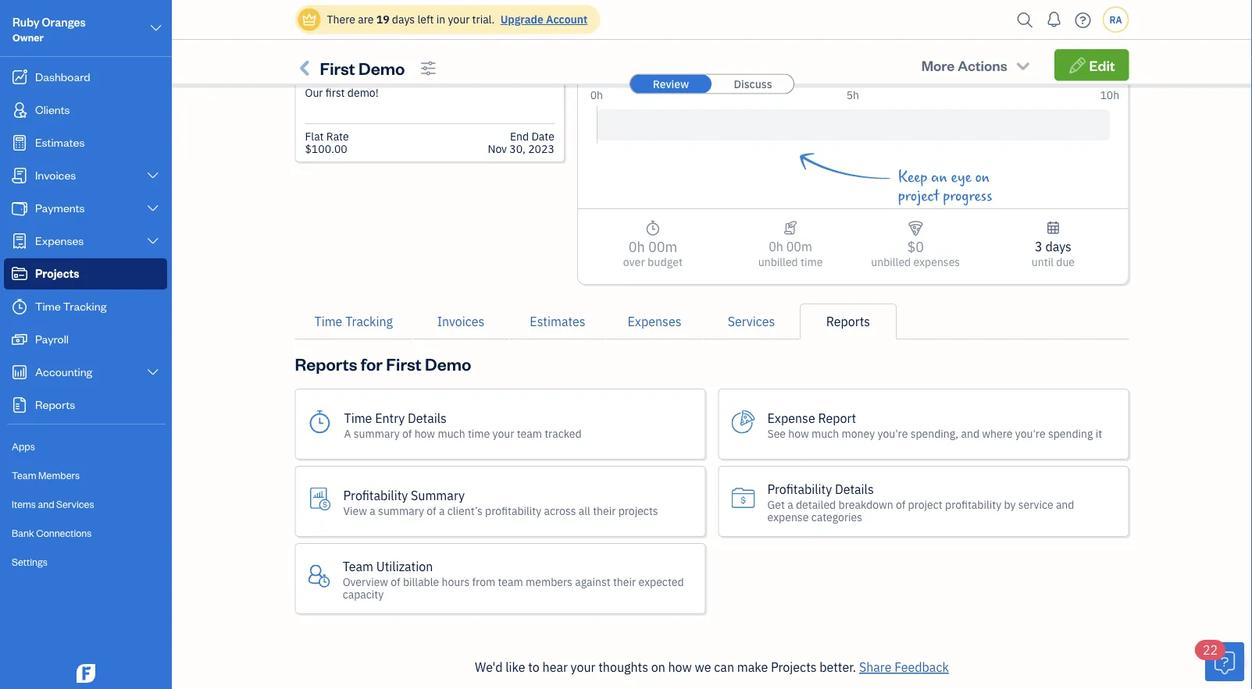 Task type: locate. For each thing, give the bounding box(es) containing it.
1 horizontal spatial team
[[343, 558, 373, 575]]

1 horizontal spatial estimates link
[[509, 304, 606, 340]]

invoice image
[[10, 168, 29, 184]]

ra
[[1109, 13, 1122, 26], [315, 23, 331, 39]]

and inside items and services link
[[38, 498, 54, 511]]

time tracking
[[35, 299, 106, 314], [314, 314, 393, 330]]

1 vertical spatial your
[[492, 426, 514, 441]]

0 vertical spatial project
[[898, 187, 939, 205]]

1 horizontal spatial estimates
[[530, 314, 585, 330]]

money image
[[10, 332, 29, 348]]

spending
[[1048, 426, 1093, 441]]

expenses link down budget
[[606, 304, 703, 340]]

0h 00m
[[1067, 55, 1116, 73]]

team inside main element
[[12, 469, 36, 482]]

1 horizontal spatial time
[[801, 255, 823, 269]]

1 chevron large down image from the top
[[146, 202, 160, 215]]

profitability left across
[[485, 504, 541, 518]]

2 horizontal spatial reports
[[826, 314, 870, 330]]

logged inside the hours logged button
[[633, 13, 674, 29]]

2 much from the left
[[812, 426, 839, 441]]

a right view
[[370, 504, 376, 518]]

00m
[[1087, 55, 1116, 73], [648, 237, 677, 256], [786, 239, 812, 255]]

review
[[653, 77, 689, 91]]

services
[[728, 314, 775, 330], [56, 498, 94, 511]]

0 vertical spatial logged
[[633, 13, 674, 29]]

0 vertical spatial days
[[392, 12, 415, 27]]

time
[[801, 255, 823, 269], [468, 426, 490, 441]]

upgrade account link
[[497, 12, 588, 27]]

1 vertical spatial on
[[651, 660, 665, 676]]

dashboard
[[35, 69, 90, 84]]

chevron large down image inside accounting link
[[146, 366, 160, 379]]

invoices
[[35, 168, 76, 182], [437, 314, 484, 330]]

settings
[[12, 556, 47, 569]]

0 horizontal spatial expenses
[[35, 233, 84, 248]]

much inside the time entry details a summary of how much time your team tracked
[[438, 426, 465, 441]]

0 vertical spatial team
[[517, 426, 542, 441]]

details right entry
[[408, 410, 447, 426]]

their inside team utilization overview of billable hours from team members against their expected capacity
[[613, 575, 636, 589]]

1 vertical spatial time
[[468, 426, 490, 441]]

1 horizontal spatial you're
[[1015, 426, 1046, 441]]

0 vertical spatial team
[[12, 469, 36, 482]]

hours
[[597, 13, 630, 29], [593, 53, 640, 75]]

projects right project image
[[35, 266, 79, 281]]

1 horizontal spatial on
[[975, 169, 990, 186]]

money
[[842, 426, 875, 441]]

profitability left summary on the bottom left
[[343, 487, 408, 504]]

pencil image
[[1068, 57, 1086, 73]]

summary right a
[[354, 426, 400, 441]]

0h left budget
[[628, 237, 645, 256]]

payroll
[[35, 332, 69, 346]]

resource center badge image
[[1205, 643, 1244, 682]]

00m right "over"
[[648, 237, 677, 256]]

hours logged right the account on the top left of page
[[597, 13, 674, 29]]

your left tracked on the bottom left of page
[[492, 426, 514, 441]]

better.
[[820, 660, 856, 676]]

1 horizontal spatial reports link
[[800, 304, 897, 340]]

we'd
[[475, 660, 503, 676]]

you're right where
[[1015, 426, 1046, 441]]

flat
[[305, 129, 324, 144]]

0 horizontal spatial profitability
[[485, 504, 541, 518]]

chevron large down image
[[146, 202, 160, 215], [146, 235, 160, 248], [146, 366, 160, 379]]

summary inside profitability summary view a summary of a client's profitability across all their projects
[[378, 504, 424, 518]]

2 horizontal spatial time
[[344, 410, 372, 426]]

profitability inside 'profitability details get a detailed breakdown of project profitability by service and expense categories'
[[767, 481, 832, 498]]

estimates inside main element
[[35, 135, 85, 150]]

expenses
[[35, 233, 84, 248], [628, 314, 681, 330]]

2 vertical spatial chevron large down image
[[146, 366, 160, 379]]

project down the keep
[[898, 187, 939, 205]]

time tracking inside main element
[[35, 299, 106, 314]]

more actions
[[921, 56, 1007, 74]]

1 vertical spatial projects
[[771, 660, 817, 676]]

estimates link
[[4, 127, 167, 159], [509, 304, 606, 340]]

their right all
[[593, 504, 616, 518]]

invoices image
[[783, 219, 798, 237]]

a inside 'profitability details get a detailed breakdown of project profitability by service and expense categories'
[[787, 498, 793, 512]]

0 horizontal spatial a
[[370, 504, 376, 518]]

details up categories
[[835, 481, 874, 498]]

2 chevron large down image from the top
[[146, 235, 160, 248]]

you're right money
[[877, 426, 908, 441]]

1 unbilled from the left
[[758, 255, 798, 269]]

first up our
[[305, 50, 330, 67]]

0h for 0h 00m unbilled time
[[769, 239, 783, 255]]

2 horizontal spatial how
[[788, 426, 809, 441]]

days down calendar image
[[1045, 239, 1071, 255]]

1 vertical spatial expenses link
[[606, 304, 703, 340]]

0 vertical spatial projects
[[35, 266, 79, 281]]

team right from on the bottom left of the page
[[498, 575, 523, 589]]

tracking up 'for'
[[345, 314, 393, 330]]

hours logged up review
[[593, 53, 702, 75]]

00m for 0h 00m over budget
[[648, 237, 677, 256]]

of inside 'profitability details get a detailed breakdown of project profitability by service and expense categories'
[[896, 498, 905, 512]]

crown image
[[301, 11, 317, 28]]

time tracking link up 'for'
[[295, 304, 412, 340]]

their inside profitability summary view a summary of a client's profitability across all their projects
[[593, 504, 616, 518]]

1 horizontal spatial profitability
[[767, 481, 832, 498]]

against
[[575, 575, 611, 589]]

how right entry
[[414, 426, 435, 441]]

your inside the time entry details a summary of how much time your team tracked
[[492, 426, 514, 441]]

unbilled down the invoices icon
[[758, 255, 798, 269]]

how left we
[[668, 660, 692, 676]]

0 horizontal spatial time
[[35, 299, 61, 314]]

and left where
[[961, 426, 979, 441]]

0 horizontal spatial time tracking
[[35, 299, 106, 314]]

1 vertical spatial summary
[[378, 504, 424, 518]]

1 vertical spatial invoices link
[[412, 304, 509, 340]]

demo
[[333, 50, 366, 67], [359, 57, 405, 79], [425, 353, 471, 375]]

profitability for profitability details
[[945, 498, 1001, 512]]

timetracking image
[[645, 219, 661, 237]]

and inside 'profitability details get a detailed breakdown of project profitability by service and expense categories'
[[1056, 498, 1074, 512]]

items and services
[[12, 498, 94, 511]]

1 horizontal spatial invoices
[[437, 314, 484, 330]]

0 vertical spatial time
[[801, 255, 823, 269]]

0h
[[1067, 55, 1083, 73], [590, 88, 603, 102], [628, 237, 645, 256], [769, 239, 783, 255]]

0 vertical spatial estimates link
[[4, 127, 167, 159]]

reports link
[[800, 304, 897, 340], [4, 390, 167, 421]]

0 horizontal spatial tracking
[[63, 299, 106, 314]]

1 horizontal spatial profitability
[[945, 498, 1001, 512]]

ra inside dropdown button
[[1109, 13, 1122, 26]]

expense image
[[10, 234, 29, 249]]

project right breakdown
[[908, 498, 943, 512]]

a right get
[[787, 498, 793, 512]]

of left client's
[[427, 504, 436, 518]]

1 vertical spatial team
[[343, 558, 373, 575]]

1 vertical spatial reports link
[[4, 390, 167, 421]]

0 vertical spatial invoices
[[35, 168, 76, 182]]

projects link
[[4, 259, 167, 290]]

0h for 0h 00m over budget
[[628, 237, 645, 256]]

expenses link down payments link
[[4, 226, 167, 257]]

0 vertical spatial hours
[[597, 13, 630, 29]]

can
[[714, 660, 734, 676]]

members
[[38, 469, 80, 482]]

0 horizontal spatial reports
[[35, 397, 75, 412]]

00m down the invoices icon
[[786, 239, 812, 255]]

invoices inside main element
[[35, 168, 76, 182]]

0 horizontal spatial how
[[414, 426, 435, 441]]

1 horizontal spatial details
[[835, 481, 874, 498]]

profitability inside profitability summary view a summary of a client's profitability across all their projects
[[343, 487, 408, 504]]

days
[[392, 12, 415, 27], [1045, 239, 1071, 255]]

0 vertical spatial expenses
[[35, 233, 84, 248]]

apps
[[12, 440, 35, 453]]

0 horizontal spatial your
[[448, 12, 470, 27]]

time right timer image
[[35, 299, 61, 314]]

0 horizontal spatial invoices
[[35, 168, 76, 182]]

0 vertical spatial details
[[408, 410, 447, 426]]

your right 'in'
[[448, 12, 470, 27]]

first
[[326, 86, 345, 100]]

team left tracked on the bottom left of page
[[517, 426, 542, 441]]

chevron large down image for payments
[[146, 202, 160, 215]]

in
[[436, 12, 445, 27]]

for
[[305, 67, 321, 81]]

estimates
[[35, 135, 85, 150], [530, 314, 585, 330]]

on right thoughts
[[651, 660, 665, 676]]

ra right go to help image on the top
[[1109, 13, 1122, 26]]

unbilled inside $0 unbilled expenses
[[871, 255, 911, 269]]

billable
[[403, 575, 439, 589]]

freshbooks image
[[73, 665, 98, 683]]

time tracking up 'for'
[[314, 314, 393, 330]]

expenses down payments
[[35, 233, 84, 248]]

chart image
[[10, 365, 29, 380]]

on right eye
[[975, 169, 990, 186]]

3 chevron large down image from the top
[[146, 366, 160, 379]]

1 vertical spatial reports
[[295, 353, 357, 375]]

end
[[510, 129, 529, 144]]

of inside profitability summary view a summary of a client's profitability across all their projects
[[427, 504, 436, 518]]

time up reports for first demo
[[314, 314, 342, 330]]

invoices link
[[4, 160, 167, 191], [412, 304, 509, 340]]

profitability left 'by'
[[945, 498, 1001, 512]]

0 horizontal spatial estimates
[[35, 135, 85, 150]]

estimate image
[[10, 135, 29, 151]]

profitability inside profitability summary view a summary of a client's profitability across all their projects
[[485, 504, 541, 518]]

time tracking link up payroll link
[[4, 291, 167, 323]]

and
[[961, 426, 979, 441], [1056, 498, 1074, 512], [38, 498, 54, 511]]

1 horizontal spatial expenses
[[628, 314, 681, 330]]

capacity
[[343, 587, 384, 602]]

reports inside main element
[[35, 397, 75, 412]]

profitability up expense
[[767, 481, 832, 498]]

1 much from the left
[[438, 426, 465, 441]]

our
[[305, 86, 323, 100]]

0 vertical spatial services
[[728, 314, 775, 330]]

0 horizontal spatial profitability
[[343, 487, 408, 504]]

$0 unbilled expenses
[[871, 237, 960, 269]]

1 vertical spatial invoices
[[437, 314, 484, 330]]

expenses down budget
[[628, 314, 681, 330]]

1 horizontal spatial much
[[812, 426, 839, 441]]

projects image
[[295, 56, 316, 81]]

1 horizontal spatial tracking
[[345, 314, 393, 330]]

0 vertical spatial chevron large down image
[[146, 202, 160, 215]]

on inside keep an eye on project progress
[[975, 169, 990, 186]]

0 horizontal spatial much
[[438, 426, 465, 441]]

2 horizontal spatial a
[[787, 498, 793, 512]]

their right against at left
[[613, 575, 636, 589]]

2 vertical spatial reports
[[35, 397, 75, 412]]

of right a
[[402, 426, 412, 441]]

unbilled down expenses icon
[[871, 255, 911, 269]]

and right items
[[38, 498, 54, 511]]

profitability for profitability summary
[[343, 487, 408, 504]]

a
[[787, 498, 793, 512], [370, 504, 376, 518], [439, 504, 445, 518]]

0 horizontal spatial unbilled
[[758, 255, 798, 269]]

there
[[327, 12, 355, 27]]

2 unbilled from the left
[[871, 255, 911, 269]]

and inside expense report see how much money you're spending, and where you're spending it
[[961, 426, 979, 441]]

1 vertical spatial team
[[498, 575, 523, 589]]

report image
[[10, 398, 29, 413]]

0 horizontal spatial time
[[468, 426, 490, 441]]

estimates link for the right expenses link
[[509, 304, 606, 340]]

tracking inside main element
[[63, 299, 106, 314]]

0 horizontal spatial details
[[408, 410, 447, 426]]

2 horizontal spatial 00m
[[1087, 55, 1116, 73]]

unbilled inside 0h 00m unbilled time
[[758, 255, 798, 269]]

2 vertical spatial your
[[571, 660, 596, 676]]

review link
[[630, 75, 712, 93]]

days right 19
[[392, 12, 415, 27]]

payments
[[35, 200, 85, 215]]

1 you're from the left
[[877, 426, 908, 441]]

00m for 0h 00m
[[1087, 55, 1116, 73]]

chevron large down image
[[149, 19, 163, 37], [146, 169, 160, 182]]

0h inside 0h 00m over budget
[[628, 237, 645, 256]]

1 horizontal spatial time tracking link
[[295, 304, 412, 340]]

a left client's
[[439, 504, 445, 518]]

how right the "see"
[[788, 426, 809, 441]]

upgrade
[[500, 12, 543, 27]]

0 horizontal spatial and
[[38, 498, 54, 511]]

timer image
[[10, 299, 29, 315]]

00m inside 0h 00m unbilled time
[[786, 239, 812, 255]]

summary for time
[[354, 426, 400, 441]]

and right service
[[1056, 498, 1074, 512]]

0 horizontal spatial invoices link
[[4, 160, 167, 191]]

profitability inside 'profitability details get a detailed breakdown of project profitability by service and expense categories'
[[945, 498, 1001, 512]]

project inside 'profitability details get a detailed breakdown of project profitability by service and expense categories'
[[908, 498, 943, 512]]

much
[[438, 426, 465, 441], [812, 426, 839, 441]]

00m right pencil image
[[1087, 55, 1116, 73]]

0 horizontal spatial expenses link
[[4, 226, 167, 257]]

1 vertical spatial estimates
[[530, 314, 585, 330]]

ra up projects icon
[[315, 23, 331, 39]]

first up first
[[320, 57, 355, 79]]

team up items
[[12, 469, 36, 482]]

1 horizontal spatial expenses link
[[606, 304, 703, 340]]

0 horizontal spatial projects
[[35, 266, 79, 281]]

5h
[[846, 88, 859, 102]]

share feedback button
[[859, 658, 949, 677]]

0h down the invoices icon
[[769, 239, 783, 255]]

expenses inside main element
[[35, 233, 84, 248]]

categories
[[811, 510, 862, 524]]

0 vertical spatial reports
[[826, 314, 870, 330]]

1 horizontal spatial and
[[961, 426, 979, 441]]

0 vertical spatial expenses link
[[4, 226, 167, 257]]

first
[[305, 50, 330, 67], [320, 57, 355, 79], [386, 353, 421, 375]]

summary inside the time entry details a summary of how much time your team tracked
[[354, 426, 400, 441]]

discuss link
[[712, 75, 794, 93]]

projects right the "make" on the right of the page
[[771, 660, 817, 676]]

1 vertical spatial chevron large down image
[[146, 235, 160, 248]]

team
[[517, 426, 542, 441], [498, 575, 523, 589]]

days inside 3 days until due
[[1045, 239, 1071, 255]]

how inside expense report see how much money you're spending, and where you're spending it
[[788, 426, 809, 441]]

time left entry
[[344, 410, 372, 426]]

share
[[859, 660, 892, 676]]

0h left the review link
[[590, 88, 603, 102]]

much inside expense report see how much money you're spending, and where you're spending it
[[812, 426, 839, 441]]

summary for profitability
[[378, 504, 424, 518]]

0 vertical spatial on
[[975, 169, 990, 186]]

entry
[[375, 410, 405, 426]]

how
[[414, 426, 435, 441], [788, 426, 809, 441], [668, 660, 692, 676]]

project image
[[10, 266, 29, 282]]

breakdown
[[838, 498, 893, 512]]

1 horizontal spatial ra
[[1109, 13, 1122, 26]]

1 horizontal spatial days
[[1045, 239, 1071, 255]]

hours down the hours logged button
[[593, 53, 640, 75]]

project
[[898, 187, 939, 205], [908, 498, 943, 512]]

1 horizontal spatial your
[[492, 426, 514, 441]]

summary
[[411, 487, 465, 504]]

your right hear
[[571, 660, 596, 676]]

hours right the account on the top left of page
[[597, 13, 630, 29]]

of left billable
[[391, 575, 400, 589]]

ra button
[[1102, 6, 1129, 33]]

chevron large down image inside expenses link
[[146, 235, 160, 248]]

eye
[[951, 169, 971, 186]]

0 horizontal spatial estimates link
[[4, 127, 167, 159]]

3
[[1035, 239, 1042, 255]]

summary right view
[[378, 504, 424, 518]]

first inside first demo for italo disco our first demo!
[[305, 50, 330, 67]]

1 vertical spatial their
[[613, 575, 636, 589]]

time
[[35, 299, 61, 314], [314, 314, 342, 330], [344, 410, 372, 426]]

demo inside first demo for italo disco our first demo!
[[333, 50, 366, 67]]

team up capacity
[[343, 558, 373, 575]]

reports link inside main element
[[4, 390, 167, 421]]

0h left edit
[[1067, 55, 1083, 73]]

time tracking down projects link
[[35, 299, 106, 314]]

0h inside 0h 00m unbilled time
[[769, 239, 783, 255]]

2 horizontal spatial and
[[1056, 498, 1074, 512]]

1 horizontal spatial time
[[314, 314, 342, 330]]

of right breakdown
[[896, 498, 905, 512]]

estimates link for the top invoices link
[[4, 127, 167, 159]]

tracking down projects link
[[63, 299, 106, 314]]

1 vertical spatial hours
[[593, 53, 640, 75]]

team inside team utilization overview of billable hours from team members against their expected capacity
[[498, 575, 523, 589]]

1 vertical spatial details
[[835, 481, 874, 498]]

time inside the time entry details a summary of how much time your team tracked
[[344, 410, 372, 426]]

00m inside 0h 00m over budget
[[648, 237, 677, 256]]

chevron large down image inside payments link
[[146, 202, 160, 215]]

of
[[402, 426, 412, 441], [896, 498, 905, 512], [427, 504, 436, 518], [391, 575, 400, 589]]

team inside team utilization overview of billable hours from team members against their expected capacity
[[343, 558, 373, 575]]

much left money
[[812, 426, 839, 441]]

details inside 'profitability details get a detailed breakdown of project profitability by service and expense categories'
[[835, 481, 874, 498]]

1 horizontal spatial 00m
[[786, 239, 812, 255]]

0 horizontal spatial team
[[12, 469, 36, 482]]

1 vertical spatial estimates link
[[509, 304, 606, 340]]

0 vertical spatial reports link
[[800, 304, 897, 340]]

much up summary on the bottom left
[[438, 426, 465, 441]]

1 vertical spatial services
[[56, 498, 94, 511]]

0 vertical spatial their
[[593, 504, 616, 518]]

of inside team utilization overview of billable hours from team members against their expected capacity
[[391, 575, 400, 589]]

0 horizontal spatial on
[[651, 660, 665, 676]]

client's
[[447, 504, 483, 518]]



Task type: describe. For each thing, give the bounding box(es) containing it.
0 vertical spatial hours logged
[[597, 13, 674, 29]]

chevrondown image
[[1014, 57, 1032, 73]]

projects inside projects link
[[35, 266, 79, 281]]

time inside the time entry details a summary of how much time your team tracked
[[468, 426, 490, 441]]

client image
[[10, 102, 29, 118]]

first demo
[[320, 57, 405, 79]]

0 vertical spatial invoices link
[[4, 160, 167, 191]]

2 horizontal spatial your
[[571, 660, 596, 676]]

first right 'for'
[[386, 353, 421, 375]]

accounting
[[35, 364, 92, 379]]

details inside the time entry details a summary of how much time your team tracked
[[408, 410, 447, 426]]

profitability for profitability details
[[767, 481, 832, 498]]

0 horizontal spatial ra
[[315, 23, 331, 39]]

rate
[[326, 129, 349, 144]]

1 horizontal spatial invoices link
[[412, 304, 509, 340]]

demo for first demo
[[359, 57, 405, 79]]

make
[[737, 660, 768, 676]]

reports for top reports 'link'
[[826, 314, 870, 330]]

there are 19 days left in your trial. upgrade account
[[327, 12, 588, 27]]

profitability details get a detailed breakdown of project profitability by service and expense categories
[[767, 481, 1074, 524]]

get
[[767, 498, 785, 512]]

go to help image
[[1070, 8, 1095, 32]]

demo!
[[347, 86, 379, 100]]

30,
[[509, 142, 526, 156]]

expense
[[767, 510, 809, 524]]

reports for first demo
[[295, 353, 471, 375]]

0h for 0h
[[590, 88, 603, 102]]

due
[[1056, 255, 1075, 269]]

overview
[[343, 575, 388, 589]]

see
[[767, 426, 786, 441]]

dashboard link
[[4, 62, 167, 93]]

settings for this project image
[[420, 59, 436, 78]]

chevron large down image for expenses
[[146, 235, 160, 248]]

0 horizontal spatial time tracking link
[[4, 291, 167, 323]]

where
[[982, 426, 1013, 441]]

1 horizontal spatial projects
[[771, 660, 817, 676]]

bank
[[12, 527, 34, 540]]

main element
[[0, 0, 211, 690]]

chevron large down image for accounting
[[146, 366, 160, 379]]

1 vertical spatial logged
[[644, 53, 702, 75]]

2 you're from the left
[[1015, 426, 1046, 441]]

left
[[417, 12, 434, 27]]

2023
[[528, 142, 554, 156]]

oranges
[[42, 14, 86, 29]]

time inside 0h 00m unbilled time
[[801, 255, 823, 269]]

across
[[544, 504, 576, 518]]

thoughts
[[598, 660, 648, 676]]

clients
[[35, 102, 70, 117]]

1 horizontal spatial a
[[439, 504, 445, 518]]

for
[[361, 353, 383, 375]]

team inside the time entry details a summary of how much time your team tracked
[[517, 426, 542, 441]]

project inside keep an eye on project progress
[[898, 187, 939, 205]]

ruby
[[12, 14, 40, 29]]

22 button
[[1195, 640, 1244, 682]]

over
[[623, 255, 645, 269]]

ruby oranges owner
[[12, 14, 86, 44]]

of inside the time entry details a summary of how much time your team tracked
[[402, 426, 412, 441]]

profitability summary view a summary of a client's profitability across all their projects
[[343, 487, 658, 518]]

spending,
[[910, 426, 958, 441]]

0h 00m unbilled time
[[758, 239, 823, 269]]

team for members
[[12, 469, 36, 482]]

more actions button
[[907, 49, 1045, 81]]

demo for first demo for italo disco our first demo!
[[333, 50, 366, 67]]

projects
[[618, 504, 658, 518]]

team for utilization
[[343, 558, 373, 575]]

how inside the time entry details a summary of how much time your team tracked
[[414, 426, 435, 441]]

connections
[[36, 527, 92, 540]]

$0
[[907, 237, 924, 256]]

utilization
[[376, 558, 433, 575]]

search image
[[1013, 8, 1038, 32]]

more
[[921, 56, 955, 74]]

members
[[526, 575, 572, 589]]

expense report see how much money you're spending, and where you're spending it
[[767, 410, 1102, 441]]

0h 00m over budget
[[623, 237, 683, 269]]

1 vertical spatial chevron large down image
[[146, 169, 160, 182]]

1 vertical spatial hours logged
[[593, 53, 702, 75]]

0 vertical spatial chevron large down image
[[149, 19, 163, 37]]

by
[[1004, 498, 1016, 512]]

time inside main element
[[35, 299, 61, 314]]

0 vertical spatial your
[[448, 12, 470, 27]]

italo
[[324, 67, 347, 81]]

hours inside button
[[597, 13, 630, 29]]

we
[[695, 660, 711, 676]]

keep
[[898, 169, 927, 186]]

dashboard image
[[10, 70, 29, 85]]

1 horizontal spatial time tracking
[[314, 314, 393, 330]]

$100.00
[[305, 142, 347, 156]]

edit link
[[1054, 49, 1129, 81]]

first for first demo for italo disco our first demo!
[[305, 50, 330, 67]]

19
[[376, 12, 389, 27]]

actions
[[958, 56, 1007, 74]]

services link
[[703, 304, 800, 340]]

service
[[1018, 498, 1053, 512]]

a for profitability details
[[787, 498, 793, 512]]

report
[[818, 410, 856, 426]]

team utilization overview of billable hours from team members against their expected capacity
[[343, 558, 684, 602]]

first demo for italo disco our first demo!
[[305, 50, 379, 100]]

0 horizontal spatial days
[[392, 12, 415, 27]]

to
[[528, 660, 540, 676]]

tracked
[[545, 426, 582, 441]]

apps link
[[4, 433, 167, 461]]

expected
[[638, 575, 684, 589]]

calendar image
[[1046, 219, 1060, 237]]

a for profitability summary
[[370, 504, 376, 518]]

hours
[[442, 575, 470, 589]]

1 horizontal spatial how
[[668, 660, 692, 676]]

it
[[1096, 426, 1102, 441]]

expenses image
[[908, 219, 924, 237]]

all
[[579, 504, 590, 518]]

expenses
[[913, 255, 960, 269]]

reports for reports for first demo
[[295, 353, 357, 375]]

00m for 0h 00m unbilled time
[[786, 239, 812, 255]]

3 days until due
[[1032, 239, 1075, 269]]

accounting link
[[4, 357, 167, 388]]

first for first demo
[[320, 57, 355, 79]]

owner
[[12, 31, 44, 44]]

items
[[12, 498, 36, 511]]

22
[[1203, 642, 1218, 659]]

notifications image
[[1042, 4, 1067, 35]]

services inside main element
[[56, 498, 94, 511]]

hours logged button
[[597, 12, 674, 30]]

edit
[[1089, 56, 1115, 74]]

0h for 0h 00m
[[1067, 55, 1083, 73]]

an
[[931, 169, 947, 186]]

profitability for profitability summary
[[485, 504, 541, 518]]

flat rate $100.00
[[305, 129, 349, 156]]

time entry details a summary of how much time your team tracked
[[344, 410, 582, 441]]

1 vertical spatial expenses
[[628, 314, 681, 330]]

we'd like to hear your thoughts on how we can make projects better. share feedback
[[475, 660, 949, 676]]

payment image
[[10, 201, 29, 216]]

settings link
[[4, 549, 167, 576]]

like
[[505, 660, 525, 676]]

from
[[472, 575, 495, 589]]



Task type: vqa. For each thing, say whether or not it's contained in the screenshot.
4th "—" from left
no



